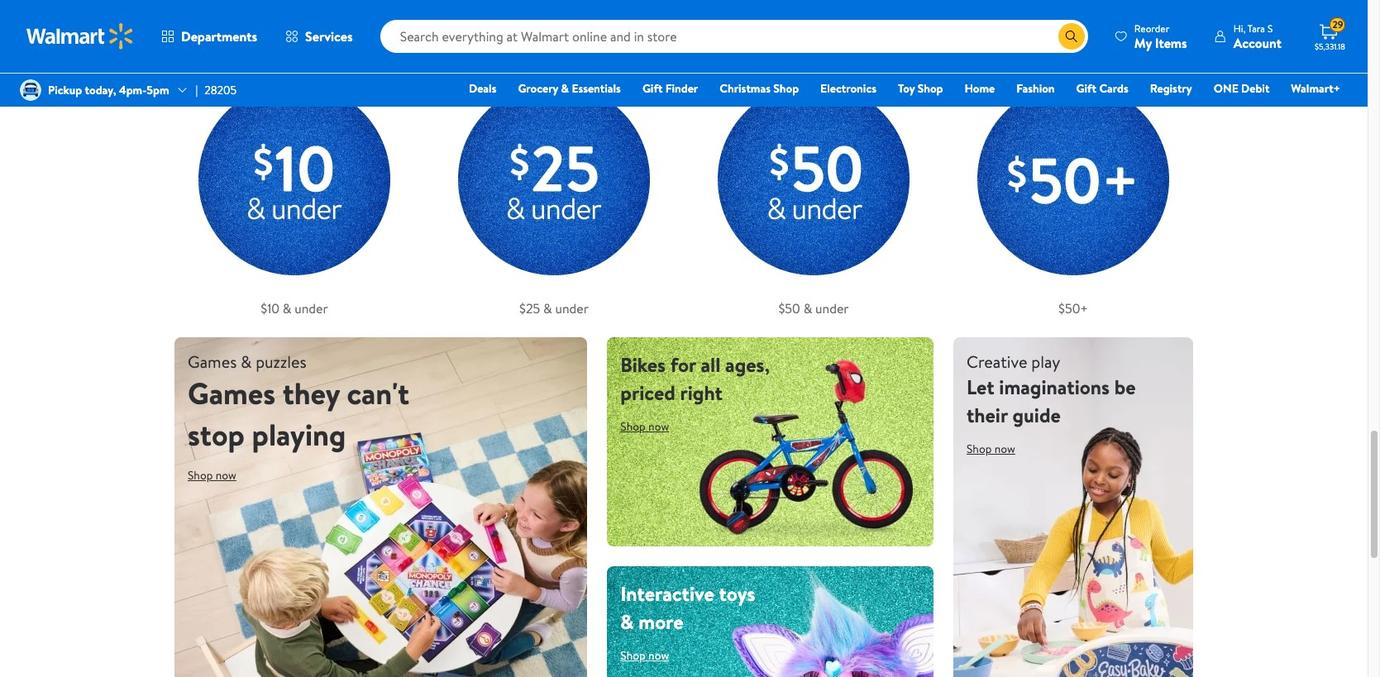 Task type: locate. For each thing, give the bounding box(es) containing it.
bikes
[[621, 351, 666, 379]]

playing
[[252, 415, 346, 456]]

$10 & under link
[[175, 60, 414, 318]]

gift cards link
[[1069, 79, 1136, 98]]

& for $50 & under
[[804, 300, 813, 318]]

shop now
[[621, 419, 669, 435], [967, 441, 1016, 458], [188, 467, 237, 484], [621, 648, 669, 665]]

guide
[[1013, 401, 1061, 429]]

right
[[680, 379, 723, 407]]

games left puzzles
[[188, 351, 237, 373]]

one
[[1214, 80, 1239, 97]]

walmart image
[[26, 23, 134, 50]]

games
[[188, 351, 237, 373], [188, 373, 276, 415]]

 image
[[20, 79, 41, 101]]

shop by price
[[175, 36, 272, 59]]

category shop by price - $50 and under image
[[694, 60, 934, 300]]

they
[[283, 373, 340, 415]]

1 under from the left
[[295, 300, 328, 318]]

stop
[[188, 415, 245, 456]]

2 under from the left
[[556, 300, 589, 318]]

3 under from the left
[[816, 300, 849, 318]]

shop now link down the priced
[[621, 414, 683, 440]]

s
[[1268, 21, 1273, 35]]

shop now link
[[621, 414, 683, 440], [967, 436, 1029, 463], [188, 463, 250, 489], [621, 643, 683, 670]]

$5,331.18
[[1315, 41, 1346, 52]]

& right $50
[[804, 300, 813, 318]]

category shop by price - $50 and over image
[[954, 60, 1194, 300]]

& inside interactive toys & more
[[621, 608, 634, 636]]

registry link
[[1143, 79, 1200, 98]]

shop now down "more"
[[621, 648, 669, 665]]

& for grocery & essentials
[[561, 80, 569, 97]]

shop right toy
[[918, 80, 944, 97]]

& right $25 at left top
[[544, 300, 552, 318]]

services button
[[271, 17, 367, 56]]

$10
[[261, 300, 280, 318]]

under right $10 on the top of page
[[295, 300, 328, 318]]

their
[[967, 401, 1008, 429]]

shop now link down their
[[967, 436, 1029, 463]]

1 horizontal spatial gift
[[1077, 80, 1097, 97]]

pickup
[[48, 82, 82, 98]]

under right $50
[[816, 300, 849, 318]]

0 horizontal spatial gift
[[643, 80, 663, 97]]

0 horizontal spatial under
[[295, 300, 328, 318]]

christmas shop
[[720, 80, 799, 97]]

$50 & under link
[[694, 60, 934, 318]]

& right the grocery
[[561, 80, 569, 97]]

registry
[[1151, 80, 1193, 97]]

shop creative play image
[[954, 338, 1194, 678]]

priced
[[621, 379, 676, 407]]

deals link
[[462, 79, 504, 98]]

shop bikes image
[[608, 338, 934, 547]]

& inside games & puzzles games they can't stop playing
[[241, 351, 252, 373]]

gift cards
[[1077, 80, 1129, 97]]

&
[[561, 80, 569, 97], [283, 300, 292, 318], [544, 300, 552, 318], [804, 300, 813, 318], [241, 351, 252, 373], [621, 608, 634, 636]]

gift
[[643, 80, 663, 97], [1077, 80, 1097, 97]]

1 gift from the left
[[643, 80, 663, 97]]

under
[[295, 300, 328, 318], [556, 300, 589, 318], [816, 300, 849, 318]]

& for games & puzzles games they can't stop playing
[[241, 351, 252, 373]]

shop now down their
[[967, 441, 1016, 458]]

& right $10 on the top of page
[[283, 300, 292, 318]]

games left they
[[188, 373, 276, 415]]

now
[[649, 419, 669, 435], [995, 441, 1016, 458], [216, 467, 237, 484], [649, 648, 669, 665]]

toys
[[719, 580, 756, 608]]

under inside "link"
[[295, 300, 328, 318]]

& left "more"
[[621, 608, 634, 636]]

reorder my items
[[1135, 21, 1188, 52]]

let
[[967, 373, 995, 401]]

29
[[1333, 18, 1344, 32]]

under for $10 & under
[[295, 300, 328, 318]]

home link
[[958, 79, 1003, 98]]

1 games from the top
[[188, 351, 237, 373]]

2 gift from the left
[[1077, 80, 1097, 97]]

1 horizontal spatial under
[[556, 300, 589, 318]]

reorder
[[1135, 21, 1170, 35]]

shop now down stop at the left
[[188, 467, 237, 484]]

28205
[[205, 82, 237, 98]]

gift left finder
[[643, 80, 663, 97]]

pickup today, 4pm-5pm
[[48, 82, 169, 98]]

shop games and puzzles image
[[175, 338, 587, 678]]

& left puzzles
[[241, 351, 252, 373]]

walmart+ link
[[1284, 79, 1349, 98]]

hi, tara s account
[[1234, 21, 1282, 52]]

all
[[701, 351, 721, 379]]

gift left cards
[[1077, 80, 1097, 97]]

search icon image
[[1065, 30, 1079, 43]]

shop down stop at the left
[[188, 467, 213, 484]]

under for $50 & under
[[816, 300, 849, 318]]

puzzles
[[256, 351, 307, 373]]

now down the priced
[[649, 419, 669, 435]]

essentials
[[572, 80, 621, 97]]

my
[[1135, 34, 1152, 52]]

shop left by
[[175, 36, 211, 59]]

now down their
[[995, 441, 1016, 458]]

tara
[[1248, 21, 1266, 35]]

account
[[1234, 34, 1282, 52]]

Walmart Site-Wide search field
[[380, 20, 1089, 53]]

under right $25 at left top
[[556, 300, 589, 318]]

creative
[[967, 351, 1028, 373]]

walmart+
[[1292, 80, 1341, 97]]

2 horizontal spatial under
[[816, 300, 849, 318]]

games & puzzles games they can't stop playing
[[188, 351, 410, 456]]

interactive
[[621, 580, 715, 608]]

be
[[1115, 373, 1136, 401]]

gift finder
[[643, 80, 698, 97]]

shop down their
[[967, 441, 992, 458]]

& inside 'link'
[[561, 80, 569, 97]]

& inside "link"
[[283, 300, 292, 318]]

gift finder link
[[635, 79, 706, 98]]

one debit link
[[1207, 79, 1278, 98]]

now down "more"
[[649, 648, 669, 665]]



Task type: describe. For each thing, give the bounding box(es) containing it.
items
[[1156, 34, 1188, 52]]

$10 & under
[[261, 300, 328, 318]]

toy shop
[[898, 80, 944, 97]]

christmas shop link
[[713, 79, 807, 98]]

grocery & essentials link
[[511, 79, 629, 98]]

price
[[236, 36, 272, 59]]

$50+ link
[[954, 60, 1194, 318]]

hi,
[[1234, 21, 1246, 35]]

interactive toys & more
[[621, 580, 756, 636]]

for
[[671, 351, 696, 379]]

electronics
[[821, 80, 877, 97]]

Search search field
[[380, 20, 1089, 53]]

more
[[639, 608, 684, 636]]

home
[[965, 80, 995, 97]]

debit
[[1242, 80, 1270, 97]]

& for $25 & under
[[544, 300, 552, 318]]

5pm
[[147, 82, 169, 98]]

gift for gift finder
[[643, 80, 663, 97]]

creative play let imaginations be their guide
[[967, 351, 1136, 429]]

shop now link down "more"
[[621, 643, 683, 670]]

4pm-
[[119, 82, 147, 98]]

services
[[305, 27, 353, 46]]

toy
[[898, 80, 915, 97]]

2 games from the top
[[188, 373, 276, 415]]

ages,
[[726, 351, 770, 379]]

can't
[[347, 373, 410, 415]]

shop down "more"
[[621, 648, 646, 665]]

shop down the priced
[[621, 419, 646, 435]]

fashion link
[[1009, 79, 1063, 98]]

today,
[[85, 82, 116, 98]]

deals
[[469, 80, 497, 97]]

$25
[[520, 300, 540, 318]]

|
[[196, 82, 198, 98]]

shop interactive toys image
[[608, 567, 934, 678]]

fashion
[[1017, 80, 1055, 97]]

$50+
[[1059, 300, 1089, 318]]

now down stop at the left
[[216, 467, 237, 484]]

christmas
[[720, 80, 771, 97]]

$25 & under
[[520, 300, 589, 318]]

gift for gift cards
[[1077, 80, 1097, 97]]

toy shop link
[[891, 79, 951, 98]]

play
[[1032, 351, 1061, 373]]

$50 & under
[[779, 300, 849, 318]]

shop now down the priced
[[621, 419, 669, 435]]

imaginations
[[1000, 373, 1110, 401]]

departments button
[[147, 17, 271, 56]]

shop right the christmas
[[774, 80, 799, 97]]

by
[[215, 36, 232, 59]]

category shop by price - $10 and under image
[[175, 60, 414, 300]]

under for $25 & under
[[556, 300, 589, 318]]

$25 & under link
[[434, 60, 674, 318]]

electronics link
[[813, 79, 884, 98]]

shop now link down stop at the left
[[188, 463, 250, 489]]

finder
[[666, 80, 698, 97]]

cards
[[1100, 80, 1129, 97]]

| 28205
[[196, 82, 237, 98]]

& for $10 & under
[[283, 300, 292, 318]]

category shop by price - $25 and under image
[[434, 60, 674, 300]]

one debit
[[1214, 80, 1270, 97]]

grocery
[[518, 80, 559, 97]]

departments
[[181, 27, 257, 46]]

grocery & essentials
[[518, 80, 621, 97]]

$50
[[779, 300, 801, 318]]

bikes for all ages, priced right
[[621, 351, 770, 407]]



Task type: vqa. For each thing, say whether or not it's contained in the screenshot.
online
no



